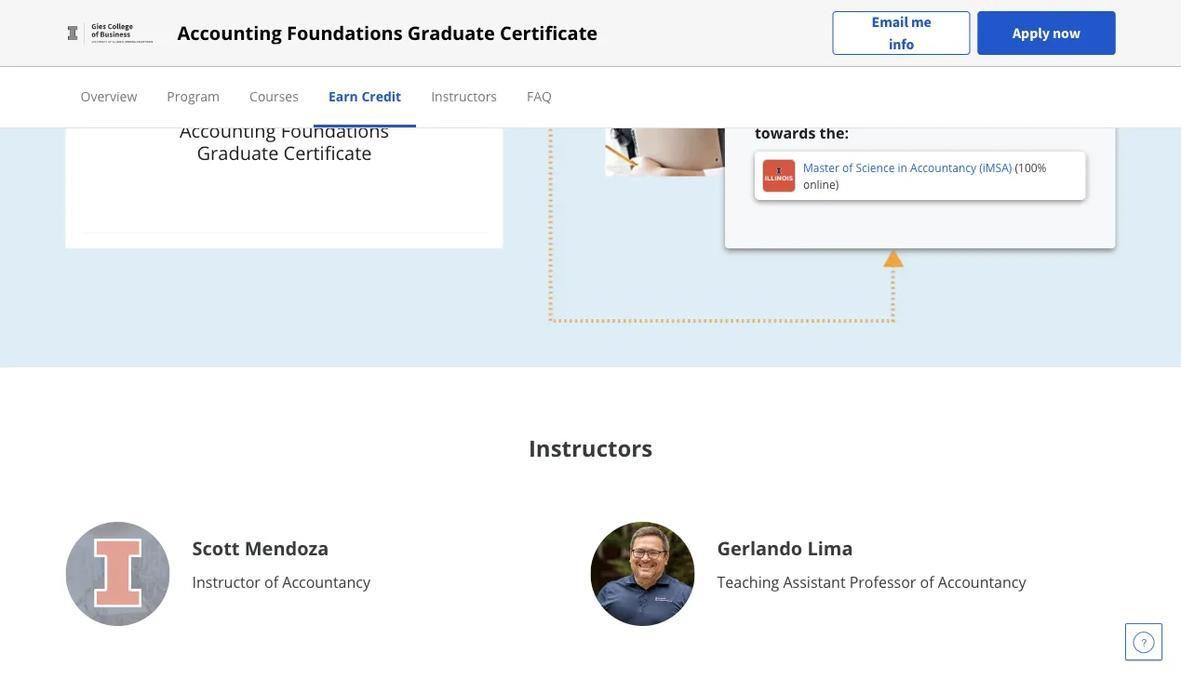 Task type: vqa. For each thing, say whether or not it's contained in the screenshot.
is
no



Task type: locate. For each thing, give the bounding box(es) containing it.
foundations down 'earn'
[[281, 117, 389, 143]]

scott mendoza
[[192, 535, 329, 561]]

scott
[[192, 535, 240, 561]]

0 horizontal spatial instructors
[[431, 87, 497, 105]]

accounting foundations graduate certificate
[[177, 20, 598, 46], [180, 117, 389, 165]]

of right "professor"
[[921, 573, 935, 593]]

assistant
[[784, 573, 846, 593]]

overview link
[[81, 87, 137, 105]]

accountancy
[[911, 160, 977, 175], [282, 573, 371, 593], [938, 573, 1027, 593]]

accounting foundations graduate certificate up credit
[[177, 20, 598, 46]]

1 vertical spatial accounting foundations graduate certificate
[[180, 117, 389, 165]]

info
[[889, 35, 915, 54]]

university of illinois gies college of business image
[[66, 18, 155, 48], [229, 35, 340, 73]]

1 horizontal spatial instructors
[[529, 433, 653, 464]]

email me info button
[[833, 11, 971, 55]]

2 horizontal spatial of
[[921, 573, 935, 593]]

courses
[[250, 87, 299, 105]]

certificate
[[500, 20, 598, 46], [254, 90, 315, 108], [284, 140, 372, 165]]

1 vertical spatial graduate
[[197, 140, 279, 165]]

allows
[[830, 104, 877, 124]]

accounting down program link
[[180, 117, 276, 143]]

master of science in accountancy (imsa) link
[[803, 160, 1013, 175]]

foundations
[[287, 20, 403, 46], [281, 117, 389, 143]]

(
[[1013, 160, 1019, 175]]

earn
[[329, 87, 358, 105]]

university of illinois gies college of business image up courses
[[229, 35, 340, 73]]

gerlando lima image
[[591, 522, 695, 627]]

towards
[[755, 123, 816, 143]]

accountancy for master of science in accountancy (imsa)
[[911, 160, 977, 175]]

100% online
[[803, 160, 1047, 192]]

foundations up 'earn'
[[287, 20, 403, 46]]

you
[[881, 104, 908, 124]]

accounting foundations graduate certificate down courses
[[180, 117, 389, 165]]

0 vertical spatial accounting foundations graduate certificate
[[177, 20, 598, 46]]

program link
[[167, 87, 220, 105]]

of down scott mendoza
[[264, 573, 279, 593]]

1 vertical spatial foundations
[[281, 117, 389, 143]]

of right master at the top right of page
[[843, 160, 853, 175]]

help center image
[[1133, 631, 1156, 654]]

certificate down 'earn'
[[284, 140, 372, 165]]

apply now
[[1013, 24, 1081, 42]]

)
[[836, 177, 839, 192]]

gerlando lima
[[717, 535, 853, 561]]

of
[[843, 160, 853, 175], [264, 573, 279, 593], [921, 573, 935, 593]]

instructors
[[431, 87, 497, 105], [529, 433, 653, 464]]

0 horizontal spatial of
[[264, 573, 279, 593]]

university of illinois gies college of business image for certificate
[[229, 35, 340, 73]]

directly
[[1018, 104, 1074, 124]]

0 horizontal spatial university of illinois gies college of business image
[[66, 18, 155, 48]]

me
[[912, 13, 932, 31]]

scott mendoza image
[[66, 522, 170, 627]]

faq
[[527, 87, 552, 105]]

overview
[[81, 87, 137, 105]]

certificate left 'earn'
[[254, 90, 315, 108]]

courses link
[[250, 87, 299, 105]]

graduate
[[408, 20, 495, 46], [197, 140, 279, 165]]

lima
[[808, 535, 853, 561]]

online
[[803, 177, 836, 192]]

0 vertical spatial graduate
[[408, 20, 495, 46]]

1 vertical spatial certificate
[[254, 90, 315, 108]]

1 horizontal spatial of
[[843, 160, 853, 175]]

program
[[167, 87, 220, 105]]

graduate down courses
[[197, 140, 279, 165]]

university of illinois gies college of business image up overview 'link'
[[66, 18, 155, 48]]

0 horizontal spatial graduate
[[197, 140, 279, 165]]

accounting
[[177, 20, 282, 46], [180, 117, 276, 143]]

earn credit link
[[329, 87, 401, 105]]

now
[[1053, 24, 1081, 42]]

certificate up faq
[[500, 20, 598, 46]]

email
[[872, 13, 909, 31]]

teaching assistant professor of accountancy
[[717, 573, 1027, 593]]

of for instructor
[[264, 573, 279, 593]]

certificate menu element
[[66, 67, 1116, 128]]

graduate up instructors link
[[408, 20, 495, 46]]

0 vertical spatial instructors
[[431, 87, 497, 105]]

accounting up program link
[[177, 20, 282, 46]]

1 horizontal spatial university of illinois gies college of business image
[[229, 35, 340, 73]]

credit
[[362, 87, 401, 105]]

instructor
[[192, 573, 261, 593]]



Task type: describe. For each thing, give the bounding box(es) containing it.
apply now button
[[978, 11, 1116, 55]]

instructor of accountancy
[[192, 573, 371, 593]]

accountancy for teaching assistant professor of accountancy
[[938, 573, 1027, 593]]

2 vertical spatial certificate
[[284, 140, 372, 165]]

1 vertical spatial instructors
[[529, 433, 653, 464]]

0 vertical spatial foundations
[[287, 20, 403, 46]]

mendoza
[[245, 535, 329, 561]]

100%
[[1019, 160, 1047, 175]]

(imsa)
[[980, 160, 1013, 175]]

0 vertical spatial accounting
[[177, 20, 282, 46]]

master
[[803, 160, 840, 175]]

instructors inside certificate menu element
[[431, 87, 497, 105]]

teaching
[[717, 573, 780, 593]]

university of illinois gies college of business image for accounting foundations graduate certificate
[[66, 18, 155, 48]]

email me info
[[872, 13, 932, 54]]

allows you to earn credit directly towards the:
[[755, 104, 1074, 143]]

instructors link
[[431, 87, 497, 105]]

the:
[[820, 123, 849, 143]]

apply
[[1013, 24, 1050, 42]]

credit
[[970, 104, 1014, 124]]

1 horizontal spatial graduate
[[408, 20, 495, 46]]

1 vertical spatial accounting
[[180, 117, 276, 143]]

science
[[856, 160, 895, 175]]

university of illinois at urbana-champaign image
[[763, 159, 796, 193]]

of for master
[[843, 160, 853, 175]]

0 vertical spatial certificate
[[500, 20, 598, 46]]

professor
[[850, 573, 917, 593]]

earn
[[932, 104, 966, 124]]

to
[[912, 104, 928, 124]]

gerlando
[[717, 535, 803, 561]]

earn credit
[[329, 87, 401, 105]]

in
[[898, 160, 908, 175]]

faq link
[[527, 87, 552, 105]]

master of science in accountancy (imsa)
[[803, 160, 1013, 175]]



